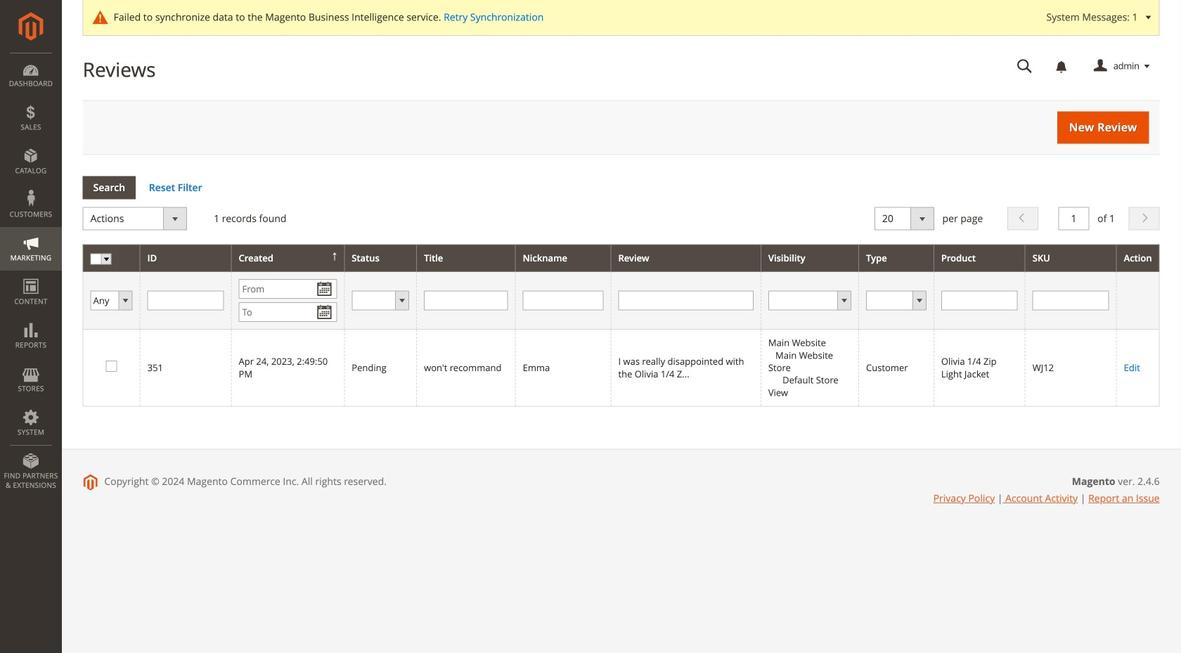 Task type: locate. For each thing, give the bounding box(es) containing it.
menu bar
[[0, 53, 62, 497]]

None checkbox
[[106, 361, 115, 370]]

To text field
[[239, 303, 337, 322]]

None text field
[[1008, 54, 1043, 79], [1059, 207, 1090, 230], [523, 291, 604, 311], [1008, 54, 1043, 79], [1059, 207, 1090, 230], [523, 291, 604, 311]]

From text field
[[239, 279, 337, 299]]

None text field
[[147, 291, 224, 311], [424, 291, 508, 311], [619, 291, 754, 311], [942, 291, 1018, 311], [1033, 291, 1110, 311], [147, 291, 224, 311], [424, 291, 508, 311], [619, 291, 754, 311], [942, 291, 1018, 311], [1033, 291, 1110, 311]]



Task type: vqa. For each thing, say whether or not it's contained in the screenshot.
text field
yes



Task type: describe. For each thing, give the bounding box(es) containing it.
magento admin panel image
[[19, 12, 43, 41]]



